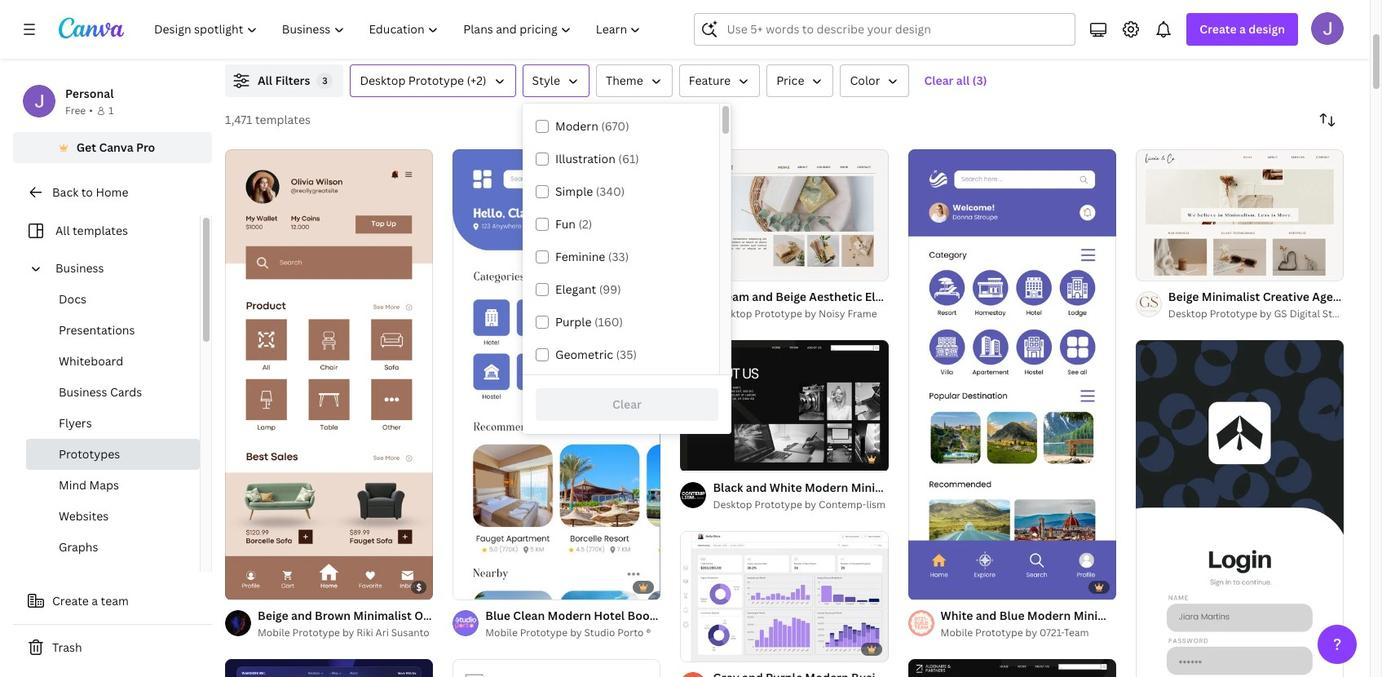 Task type: describe. For each thing, give the bounding box(es) containing it.
to
[[81, 184, 93, 200]]

1
[[108, 104, 114, 117]]

clear for clear
[[613, 396, 642, 412]]

simple
[[555, 184, 593, 199]]

back
[[52, 184, 78, 200]]

$
[[416, 581, 422, 593]]

geometric
[[555, 347, 613, 362]]

mobile up the black and white modern minimalist creative portfolio website design prototype image
[[941, 625, 973, 639]]

pro
[[136, 139, 155, 155]]

(33)
[[608, 249, 629, 264]]

agency
[[1313, 289, 1354, 304]]

clear all (3) button
[[916, 64, 996, 97]]

desktop for desktop prototype by noisy frame
[[713, 307, 752, 320]]

purple
[[555, 314, 592, 330]]

trash
[[52, 640, 82, 655]]

jacob simon image
[[1312, 12, 1344, 45]]

all templates link
[[23, 215, 190, 246]]

clear all (3)
[[925, 73, 987, 88]]

desktop prototype by contemp-lism link
[[713, 496, 889, 513]]

presentations link
[[26, 315, 200, 346]]

1,471 templates
[[225, 112, 311, 127]]

by for desktop prototype by noisy frame
[[805, 307, 817, 320]]

create a team button
[[13, 585, 212, 617]]

team
[[101, 593, 129, 609]]

(35)
[[616, 347, 637, 362]]

mobile prototype by 0721-team link
[[941, 625, 1117, 641]]

all for all templates
[[55, 223, 70, 238]]

desktop prototype by contemp-lism
[[713, 497, 886, 511]]

get canva pro
[[76, 139, 155, 155]]

mind
[[59, 477, 87, 493]]

(3)
[[973, 73, 987, 88]]

a for team
[[92, 593, 98, 609]]

a for design
[[1240, 21, 1246, 37]]

presentations
[[59, 322, 135, 338]]

white and blue modern minimalist hotel booking mobile prototype image
[[908, 149, 1117, 599]]

create a design button
[[1187, 13, 1299, 46]]

(+2)
[[467, 73, 487, 88]]

filters
[[275, 73, 310, 88]]

all
[[957, 73, 970, 88]]

susanto
[[391, 625, 430, 639]]

prototypes
[[59, 446, 120, 462]]

modern (670)
[[555, 118, 629, 134]]

desktop prototype (+2)
[[360, 73, 487, 88]]

create a team
[[52, 593, 129, 609]]

all for all filters
[[258, 73, 273, 88]]

business cards
[[59, 384, 142, 400]]

feature button
[[679, 64, 760, 97]]

(160)
[[595, 314, 623, 330]]

graphs link
[[26, 532, 200, 563]]

dark blue and purple modern marketing blog desktop prototype image
[[225, 659, 433, 677]]

templates for all templates
[[73, 223, 128, 238]]

free
[[65, 104, 86, 117]]

(670)
[[601, 118, 629, 134]]

get canva pro button
[[13, 132, 212, 163]]

mobile prototype by riki ari susanto link
[[258, 625, 433, 641]]

elegant
[[555, 281, 597, 297]]

prototype inside button
[[409, 73, 464, 88]]

riki
[[357, 625, 373, 639]]

team
[[1064, 625, 1089, 639]]

purple (160)
[[555, 314, 623, 330]]

desktop for desktop prototype (+2)
[[360, 73, 406, 88]]

clear button
[[536, 388, 719, 421]]

websites link
[[26, 501, 200, 532]]

beige minimalist creative agency webs link
[[1169, 288, 1383, 306]]

home
[[96, 184, 128, 200]]

geometric (35)
[[555, 347, 637, 362]]

Search search field
[[727, 14, 1066, 45]]

mind maps
[[59, 477, 119, 493]]

fun (2)
[[555, 216, 592, 232]]

grey and purple modern business dashboard app desktop prototype image
[[681, 531, 889, 661]]

creative
[[1263, 289, 1310, 304]]

webs
[[1356, 289, 1383, 304]]

mobile prototype by riki ari susanto
[[258, 625, 430, 639]]

mobile prototype by 0721-team
[[941, 625, 1089, 639]]

login page wireframe mobile ui prototype image
[[1136, 340, 1344, 677]]

theme
[[606, 73, 643, 88]]

blue clean modern hotel booking mobile prototype link
[[486, 607, 773, 625]]

(340)
[[596, 184, 625, 199]]

desktop prototype by noisy frame link
[[713, 306, 889, 322]]

by for desktop prototype by contemp-lism
[[805, 497, 817, 511]]

theme button
[[596, 64, 673, 97]]

by for mobile prototype by 0721-team
[[1026, 625, 1038, 639]]

mobile up dark blue and purple modern marketing blog desktop prototype image
[[258, 625, 290, 639]]

noisy
[[819, 307, 845, 320]]

gs
[[1275, 307, 1288, 320]]

price
[[777, 73, 805, 88]]

black and white modern minimalist creative portfolio about us page website design prototype image
[[681, 340, 889, 471]]

studio for hotel
[[584, 625, 615, 639]]

clear for clear all (3)
[[925, 73, 954, 88]]



Task type: locate. For each thing, give the bounding box(es) containing it.
by inside blue clean modern hotel booking mobile prototype mobile prototype by studio porto ®
[[570, 625, 582, 639]]

1 horizontal spatial create
[[1200, 21, 1237, 37]]

elegant (99)
[[555, 281, 621, 297]]

clear left all
[[925, 73, 954, 88]]

•
[[89, 104, 93, 117]]

templates down the back to home
[[73, 223, 128, 238]]

color
[[850, 73, 881, 88]]

top level navigation element
[[144, 13, 655, 46]]

business for business cards
[[59, 384, 107, 400]]

cards
[[110, 384, 142, 400]]

personal
[[65, 86, 114, 101]]

by left riki
[[343, 625, 354, 639]]

studio inside blue clean modern hotel booking mobile prototype mobile prototype by studio porto ®
[[584, 625, 615, 639]]

style button
[[523, 64, 590, 97]]

mobile
[[675, 608, 714, 623], [258, 625, 290, 639], [486, 625, 518, 639], [941, 625, 973, 639]]

1 horizontal spatial clear
[[925, 73, 954, 88]]

by inside beige minimalist creative agency webs desktop prototype by gs digital studio
[[1260, 307, 1272, 320]]

booking
[[628, 608, 673, 623]]

create inside create a team button
[[52, 593, 89, 609]]

illustration
[[555, 151, 616, 166]]

0 vertical spatial templates
[[255, 112, 311, 127]]

blue clean modern hotel booking mobile prototype image
[[453, 149, 661, 599]]

clear down (35)
[[613, 396, 642, 412]]

studio inside beige minimalist creative agency webs desktop prototype by gs digital studio
[[1323, 307, 1354, 320]]

Sort by button
[[1312, 104, 1344, 136]]

studio down hotel
[[584, 625, 615, 639]]

mobile prototype by studio porto ® link
[[486, 625, 661, 641]]

0 vertical spatial modern
[[555, 118, 599, 134]]

maps
[[89, 477, 119, 493]]

desktop inside button
[[360, 73, 406, 88]]

0 vertical spatial create
[[1200, 21, 1237, 37]]

back to home
[[52, 184, 128, 200]]

create left design
[[1200, 21, 1237, 37]]

0 horizontal spatial studio
[[584, 625, 615, 639]]

all down back on the top left of the page
[[55, 223, 70, 238]]

minimalist
[[1202, 289, 1261, 304]]

modern inside blue clean modern hotel booking mobile prototype mobile prototype by studio porto ®
[[548, 608, 591, 623]]

business
[[55, 260, 104, 276], [59, 384, 107, 400]]

a inside dropdown button
[[1240, 21, 1246, 37]]

a left team
[[92, 593, 98, 609]]

feminine
[[555, 249, 606, 264]]

docs link
[[26, 284, 200, 315]]

feminine (33)
[[555, 249, 629, 264]]

all templates
[[55, 223, 128, 238]]

free •
[[65, 104, 93, 117]]

business up docs
[[55, 260, 104, 276]]

(99)
[[599, 281, 621, 297]]

modern
[[555, 118, 599, 134], [548, 608, 591, 623]]

simple (340)
[[555, 184, 625, 199]]

prototype
[[409, 73, 464, 88], [755, 307, 802, 320], [1210, 307, 1258, 320], [755, 497, 802, 511], [716, 608, 773, 623], [292, 625, 340, 639], [520, 625, 568, 639], [976, 625, 1023, 639]]

business for business
[[55, 260, 104, 276]]

beige
[[1169, 289, 1200, 304]]

a left design
[[1240, 21, 1246, 37]]

whiteboard
[[59, 353, 123, 369]]

price button
[[767, 64, 834, 97]]

mind maps link
[[26, 470, 200, 501]]

cream and beige aesthetic elegant online portfolio shop desktop prototype image
[[681, 150, 889, 280]]

beige minimalist creative agency website desktop prototype image
[[1136, 150, 1344, 280]]

digital
[[1290, 307, 1321, 320]]

desktop prototype (+2) button
[[350, 64, 516, 97]]

create inside create a design dropdown button
[[1200, 21, 1237, 37]]

0 vertical spatial business
[[55, 260, 104, 276]]

docs
[[59, 291, 86, 307]]

business cards link
[[26, 377, 200, 408]]

1 vertical spatial a
[[92, 593, 98, 609]]

by for mobile prototype by riki ari susanto
[[343, 625, 354, 639]]

hotel
[[594, 608, 625, 623]]

desktop inside beige minimalist creative agency webs desktop prototype by gs digital studio
[[1169, 307, 1208, 320]]

0 vertical spatial clear
[[925, 73, 954, 88]]

prototype templates image
[[996, 0, 1344, 45]]

desktop prototype by noisy frame
[[713, 307, 877, 320]]

by left '0721-'
[[1026, 625, 1038, 639]]

black and white modern minimalist creative portfolio website design prototype image
[[908, 659, 1117, 677]]

templates
[[255, 112, 311, 127], [73, 223, 128, 238]]

beige and brown minimalist online shop menu furniture mobile prototype image
[[225, 149, 433, 599]]

by left contemp-
[[805, 497, 817, 511]]

desktop for desktop prototype by contemp-lism
[[713, 497, 752, 511]]

(2)
[[579, 216, 592, 232]]

design
[[1249, 21, 1286, 37]]

feature
[[689, 73, 731, 88]]

by left gs at top
[[1260, 307, 1272, 320]]

mobile down blue
[[486, 625, 518, 639]]

1 vertical spatial modern
[[548, 608, 591, 623]]

®
[[646, 625, 651, 639]]

0 horizontal spatial clear
[[613, 396, 642, 412]]

0 horizontal spatial templates
[[73, 223, 128, 238]]

flyers link
[[26, 408, 200, 439]]

create left team
[[52, 593, 89, 609]]

frame
[[848, 307, 877, 320]]

0 vertical spatial studio
[[1323, 307, 1354, 320]]

by up black and white minimalist interior company desktop prototype image
[[570, 625, 582, 639]]

0 horizontal spatial create
[[52, 593, 89, 609]]

1 horizontal spatial a
[[1240, 21, 1246, 37]]

all left the "filters"
[[258, 73, 273, 88]]

studio for agency
[[1323, 307, 1354, 320]]

1 vertical spatial business
[[59, 384, 107, 400]]

1 vertical spatial clear
[[613, 396, 642, 412]]

studio
[[1323, 307, 1354, 320], [584, 625, 615, 639]]

contemp-
[[819, 497, 867, 511]]

create for create a team
[[52, 593, 89, 609]]

1 horizontal spatial templates
[[255, 112, 311, 127]]

1 vertical spatial all
[[55, 223, 70, 238]]

websites
[[59, 508, 109, 524]]

0 vertical spatial all
[[258, 73, 273, 88]]

1 horizontal spatial studio
[[1323, 307, 1354, 320]]

canva
[[99, 139, 133, 155]]

create a design
[[1200, 21, 1286, 37]]

create for create a design
[[1200, 21, 1237, 37]]

0721-
[[1040, 625, 1064, 639]]

mobile right the booking
[[675, 608, 714, 623]]

1 vertical spatial create
[[52, 593, 89, 609]]

1 vertical spatial templates
[[73, 223, 128, 238]]

1 horizontal spatial all
[[258, 73, 273, 88]]

back to home link
[[13, 176, 212, 209]]

modern up illustration
[[555, 118, 599, 134]]

create
[[1200, 21, 1237, 37], [52, 593, 89, 609]]

all
[[258, 73, 273, 88], [55, 223, 70, 238]]

studio down agency
[[1323, 307, 1354, 320]]

by left the noisy
[[805, 307, 817, 320]]

get
[[76, 139, 96, 155]]

3 filter options selected element
[[317, 73, 333, 89]]

a
[[1240, 21, 1246, 37], [92, 593, 98, 609]]

business link
[[49, 253, 190, 284]]

None search field
[[695, 13, 1076, 46]]

illustration (61)
[[555, 151, 639, 166]]

flyers
[[59, 415, 92, 431]]

modern up mobile prototype by studio porto ® link
[[548, 608, 591, 623]]

templates for 1,471 templates
[[255, 112, 311, 127]]

style
[[532, 73, 560, 88]]

0 horizontal spatial a
[[92, 593, 98, 609]]

0 vertical spatial a
[[1240, 21, 1246, 37]]

templates down all filters
[[255, 112, 311, 127]]

whiteboard link
[[26, 346, 200, 377]]

graphs
[[59, 539, 98, 555]]

1 vertical spatial studio
[[584, 625, 615, 639]]

ari
[[376, 625, 389, 639]]

3
[[322, 74, 328, 86]]

prototype inside beige minimalist creative agency webs desktop prototype by gs digital studio
[[1210, 307, 1258, 320]]

business up flyers
[[59, 384, 107, 400]]

a inside button
[[92, 593, 98, 609]]

porto
[[618, 625, 644, 639]]

black and white minimalist interior company desktop prototype image
[[453, 659, 661, 677]]

desktop prototype by gs digital studio link
[[1169, 306, 1354, 322]]

(61)
[[619, 151, 639, 166]]

lism
[[867, 497, 886, 511]]

0 horizontal spatial all
[[55, 223, 70, 238]]

by
[[805, 307, 817, 320], [1260, 307, 1272, 320], [805, 497, 817, 511], [343, 625, 354, 639], [570, 625, 582, 639], [1026, 625, 1038, 639]]

beige minimalist creative agency webs desktop prototype by gs digital studio
[[1169, 289, 1383, 320]]

1,471
[[225, 112, 252, 127]]



Task type: vqa. For each thing, say whether or not it's contained in the screenshot.


